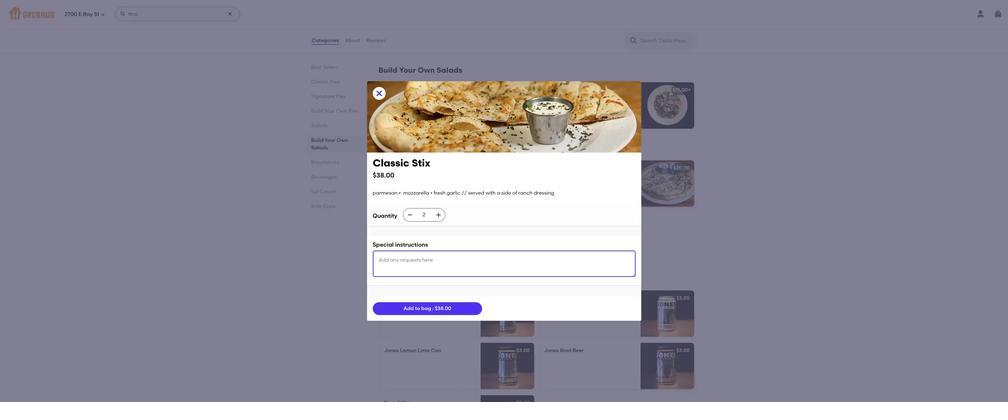 Task type: vqa. For each thing, say whether or not it's contained in the screenshot.
Cola
yes



Task type: describe. For each thing, give the bounding box(es) containing it.
jones cane sugar cola can image
[[481, 291, 534, 338]]

jones root beer image
[[641, 344, 694, 390]]

cane
[[400, 296, 413, 302]]

ice
[[311, 189, 319, 195]]

build your own pies
[[311, 108, 358, 114]]

classic pies tab
[[311, 78, 361, 86]]

$3.00 for jones root beer
[[677, 348, 690, 354]]

signature pies tab
[[311, 93, 361, 100]]

categories
[[312, 37, 339, 44]]

gorgonzola
[[384, 235, 412, 241]]

stix for classic stix $38.00
[[412, 157, 430, 169]]

0 vertical spatial fresh
[[444, 176, 456, 182]]

buffalo stix image
[[481, 213, 534, 260]]

about button
[[345, 28, 361, 54]]

stix for buffalo stix
[[403, 218, 412, 224]]

0 vertical spatial served
[[391, 183, 407, 189]]

2 cola from the left
[[571, 296, 583, 302]]

best sellers
[[311, 64, 338, 70]]

$38.00 inside classic stix $38.00
[[373, 171, 394, 179]]

2 horizontal spatial dressing
[[534, 190, 554, 196]]

whole build your own salad
[[544, 87, 613, 93]]

build inside tab
[[311, 108, 323, 114]]

build your own salads tab
[[311, 137, 361, 152]]

$15.00 +
[[673, 87, 691, 93]]

1 vertical spatial garlic
[[447, 190, 461, 196]]

Special instructions text field
[[373, 251, 636, 278]]

0 vertical spatial parmesan
[[384, 176, 409, 182]]

0 vertical spatial salads
[[437, 66, 462, 75]]

side inside classic with buffalo sauce  • gorgonzola  •  fresh cilantro // served with a side of blue cheese dressing
[[400, 243, 410, 249]]

classic
[[384, 228, 401, 234]]

1 cola from the left
[[430, 296, 442, 302]]

1 vertical spatial fresh
[[434, 190, 446, 196]]

sellers
[[323, 64, 338, 70]]

1 vertical spatial served
[[468, 190, 484, 196]]

beverages tab
[[311, 174, 361, 181]]

18th green image
[[481, 5, 534, 51]]

pies for classic pies
[[330, 79, 340, 85]]

special
[[373, 242, 394, 249]]

jones for jones lemon lime can
[[384, 348, 399, 354]]

reviews
[[366, 37, 386, 44]]

lime
[[418, 348, 430, 354]]

bag
[[421, 306, 431, 312]]

can for jones diet cola can
[[584, 296, 595, 302]]

$3.00 for jones diet cola can
[[677, 296, 690, 302]]

add to bag : $38.00
[[404, 306, 451, 312]]

build your own salads inside tab
[[311, 138, 348, 151]]

jones lemon lime can image
[[481, 344, 534, 390]]

own inside tab
[[336, 108, 347, 114]]

sauce
[[431, 228, 446, 234]]

1 vertical spatial mozzarella
[[403, 190, 429, 196]]

1 horizontal spatial ranch
[[518, 190, 533, 196]]

classic for classic stix
[[384, 165, 402, 172]]

Input item quantity number field
[[416, 209, 432, 222]]

2700 e roy st
[[65, 11, 99, 17]]

pies for signature pies
[[336, 94, 346, 100]]

classic with buffalo sauce  • gorgonzola  •  fresh cilantro // served with a side of blue cheese dressing
[[384, 228, 471, 249]]

half
[[384, 87, 394, 93]]

side
[[311, 204, 322, 210]]

your right whole
[[574, 87, 585, 93]]

cream
[[320, 189, 337, 195]]

build inside build your own salads
[[311, 138, 324, 144]]

build right half
[[396, 87, 408, 93]]

classic for classic stix $38.00
[[373, 157, 409, 169]]

signature
[[311, 94, 335, 100]]

ice cream
[[311, 189, 337, 195]]

classic stix $38.00
[[373, 157, 430, 179]]

0 vertical spatial garlic
[[457, 176, 471, 182]]

a inside classic with buffalo sauce  • gorgonzola  •  fresh cilantro // served with a side of blue cheese dressing
[[395, 243, 399, 249]]

$12.50 +
[[513, 87, 531, 93]]

1 vertical spatial $38.00
[[435, 306, 451, 312]]

buffalo stix
[[384, 218, 412, 224]]

about
[[345, 37, 360, 44]]

salads inside build your own salads
[[311, 145, 328, 151]]

whole
[[544, 87, 560, 93]]

boxed water image
[[481, 396, 534, 403]]

root
[[560, 348, 572, 354]]

whole build your own salad image
[[641, 83, 694, 129]]

2700
[[65, 11, 77, 17]]

fresh inside classic with buffalo sauce  • gorgonzola  •  fresh cilantro // served with a side of blue cheese dressing
[[416, 235, 428, 241]]

side cups
[[311, 204, 336, 210]]

svg image
[[101, 12, 105, 17]]

$3.00 for jones lemon lime can
[[517, 348, 530, 354]]

search icon image
[[629, 36, 638, 45]]

+ for $12.50
[[528, 87, 531, 93]]

jones cane sugar cola can
[[384, 296, 454, 302]]

+ for $15.00
[[688, 87, 691, 93]]

e
[[78, 11, 82, 17]]

2 horizontal spatial a
[[497, 190, 500, 196]]

of inside classic with buffalo sauce  • gorgonzola  •  fresh cilantro // served with a side of blue cheese dressing
[[411, 243, 416, 249]]

0 horizontal spatial //
[[384, 183, 389, 189]]

your inside build your own pies tab
[[324, 108, 335, 114]]

served inside classic with buffalo sauce  • gorgonzola  •  fresh cilantro // served with a side of blue cheese dressing
[[455, 235, 471, 241]]

jones for jones root beer
[[544, 348, 559, 354]]

classic pies
[[311, 79, 340, 85]]

0 horizontal spatial dressing
[[384, 190, 404, 196]]

special instructions
[[373, 242, 428, 249]]

Search Zeeks Pizza Capitol Hill search field
[[640, 38, 695, 44]]



Task type: locate. For each thing, give the bounding box(es) containing it.
0 horizontal spatial a
[[395, 243, 399, 249]]

beverages up ice cream
[[311, 174, 337, 180]]

classic
[[311, 79, 329, 85], [373, 157, 409, 169], [384, 165, 402, 172]]

parmesan down classic stix
[[384, 176, 409, 182]]

your
[[399, 66, 416, 75], [409, 87, 420, 93], [574, 87, 585, 93], [324, 108, 335, 114], [325, 138, 336, 144]]

pies
[[330, 79, 340, 85], [336, 94, 346, 100], [349, 108, 358, 114]]

1 vertical spatial a
[[497, 190, 500, 196]]

mozzarella
[[413, 176, 440, 182], [403, 190, 429, 196]]

salad for half build your own salad
[[433, 87, 448, 93]]

+
[[528, 87, 531, 93], [688, 87, 691, 93]]

pies inside tab
[[349, 108, 358, 114]]

jones left diet on the bottom of page
[[544, 296, 559, 302]]

signature pies
[[311, 94, 346, 100]]

1 salad from the left
[[433, 87, 448, 93]]

pies up salads tab
[[349, 108, 358, 114]]

jones for jones cane sugar cola can
[[384, 296, 399, 302]]

categories button
[[311, 28, 339, 54]]

$3.00
[[517, 296, 530, 302], [677, 296, 690, 302], [517, 348, 530, 354], [677, 348, 690, 354]]

parmesan •  mozzarella • fresh garlic // served with a side of ranch dressing
[[384, 176, 471, 196], [373, 190, 554, 196]]

2 vertical spatial salads
[[311, 145, 328, 151]]

your up "half build your own salad" on the top
[[399, 66, 416, 75]]

build your own salads up breadsticks tab
[[311, 138, 348, 151]]

build your own pies tab
[[311, 108, 361, 115]]

jones root beer
[[544, 348, 584, 354]]

jones
[[384, 296, 399, 302], [544, 296, 559, 302], [384, 348, 399, 354], [544, 348, 559, 354]]

jones lemon lime can
[[384, 348, 441, 354]]

build up half
[[378, 66, 398, 75]]

0 horizontal spatial build your own salads
[[311, 138, 348, 151]]

build down signature on the left top of the page
[[311, 108, 323, 114]]

your down signature pies
[[324, 108, 335, 114]]

your down salads tab
[[325, 138, 336, 144]]

0 vertical spatial build your own salads
[[378, 66, 462, 75]]

buffalo
[[413, 228, 430, 234]]

classic inside tab
[[311, 79, 329, 85]]

2 horizontal spatial can
[[584, 296, 595, 302]]

0 vertical spatial of
[[435, 183, 440, 189]]

1 horizontal spatial $38.00
[[435, 306, 451, 312]]

$20.00
[[674, 165, 690, 172]]

add
[[404, 306, 414, 312]]

0 horizontal spatial breadsticks
[[311, 160, 339, 166]]

dressing inside classic with buffalo sauce  • gorgonzola  •  fresh cilantro // served with a side of blue cheese dressing
[[447, 243, 468, 249]]

$15.00
[[673, 87, 688, 93]]

stix inside classic stix $38.00
[[412, 157, 430, 169]]

your inside build your own salads
[[325, 138, 336, 144]]

quantity
[[373, 213, 397, 220]]

0 vertical spatial ranch
[[441, 183, 455, 189]]

classic for classic pies
[[311, 79, 329, 85]]

jones diet cola can image
[[641, 291, 694, 338]]

can for jones lemon lime can
[[431, 348, 441, 354]]

1 horizontal spatial build your own salads
[[378, 66, 462, 75]]

2 vertical spatial pies
[[349, 108, 358, 114]]

jones for jones diet cola can
[[544, 296, 559, 302]]

st
[[94, 11, 99, 17]]

a
[[419, 183, 423, 189], [497, 190, 500, 196], [395, 243, 399, 249]]

can
[[443, 296, 454, 302], [584, 296, 595, 302], [431, 348, 441, 354]]

cheese
[[429, 243, 446, 249]]

roy
[[83, 11, 93, 17]]

// inside classic with buffalo sauce  • gorgonzola  •  fresh cilantro // served with a side of blue cheese dressing
[[449, 235, 454, 241]]

build right whole
[[561, 87, 573, 93]]

0 horizontal spatial $38.00
[[373, 171, 394, 179]]

jones diet cola can
[[544, 296, 595, 302]]

0 vertical spatial a
[[419, 183, 423, 189]]

2 vertical spatial fresh
[[416, 235, 428, 241]]

cola right diet on the bottom of page
[[571, 296, 583, 302]]

0 horizontal spatial salad
[[433, 87, 448, 93]]

1 vertical spatial side
[[501, 190, 511, 196]]

own inside build your own salads
[[337, 138, 348, 144]]

0 vertical spatial //
[[384, 183, 389, 189]]

0 horizontal spatial side
[[400, 243, 410, 249]]

classic stix image
[[481, 161, 534, 207]]

0 vertical spatial pies
[[330, 79, 340, 85]]

1 vertical spatial ranch
[[518, 190, 533, 196]]

buffalo
[[384, 218, 402, 224]]

1 + from the left
[[528, 87, 531, 93]]

build
[[378, 66, 398, 75], [396, 87, 408, 93], [561, 87, 573, 93], [311, 108, 323, 114], [311, 138, 324, 144]]

reviews button
[[366, 28, 387, 54]]

1 horizontal spatial beverages
[[378, 274, 418, 283]]

side cups tab
[[311, 203, 361, 210]]

can up add to bag : $38.00
[[443, 296, 454, 302]]

2 vertical spatial of
[[411, 243, 416, 249]]

salad for whole build your own salad
[[599, 87, 613, 93]]

jones left cane
[[384, 296, 399, 302]]

diet
[[560, 296, 570, 302]]

1 horizontal spatial dressing
[[447, 243, 468, 249]]

build your own salads
[[378, 66, 462, 75], [311, 138, 348, 151]]

2 salad from the left
[[599, 87, 613, 93]]

2 horizontal spatial of
[[512, 190, 517, 196]]

1 horizontal spatial //
[[449, 235, 454, 241]]

ranch
[[441, 183, 455, 189], [518, 190, 533, 196]]

salads tab
[[311, 122, 361, 130]]

1 horizontal spatial +
[[688, 87, 691, 93]]

build down salads tab
[[311, 138, 324, 144]]

stix
[[412, 157, 430, 169], [403, 165, 412, 172], [403, 218, 412, 224]]

pies down classic pies tab
[[336, 94, 346, 100]]

fresh
[[444, 176, 456, 182], [434, 190, 446, 196], [416, 235, 428, 241]]

1 vertical spatial pies
[[336, 94, 346, 100]]

1 horizontal spatial cola
[[571, 296, 583, 302]]

ice cream tab
[[311, 188, 361, 196]]

breadsticks up classic stix $38.00
[[378, 144, 423, 153]]

1 vertical spatial of
[[512, 190, 517, 196]]

build your own salads up "half build your own salad" on the top
[[378, 66, 462, 75]]

breadsticks tab
[[311, 159, 361, 166]]

can right lime
[[431, 348, 441, 354]]

stix for classic stix
[[403, 165, 412, 172]]

half build your own salad image
[[481, 83, 534, 129]]

salads
[[437, 66, 462, 75], [311, 123, 328, 129], [311, 145, 328, 151]]

best
[[311, 64, 322, 70]]

0 horizontal spatial of
[[411, 243, 416, 249]]

salad
[[433, 87, 448, 93], [599, 87, 613, 93]]

sugar
[[415, 296, 429, 302]]

jones left lemon
[[384, 348, 399, 354]]

•
[[410, 176, 412, 182], [441, 176, 443, 182], [399, 190, 401, 196], [431, 190, 433, 196], [447, 228, 449, 234], [413, 235, 415, 241]]

main navigation navigation
[[0, 0, 1008, 28]]

parmesan
[[384, 176, 409, 182], [373, 190, 398, 196]]

0 vertical spatial beverages
[[311, 174, 337, 180]]

1 horizontal spatial side
[[424, 183, 434, 189]]

1 vertical spatial salads
[[311, 123, 328, 129]]

1 horizontal spatial of
[[435, 183, 440, 189]]

classic inside classic stix $38.00
[[373, 157, 409, 169]]

half build your own salad
[[384, 87, 448, 93]]

garlic
[[457, 176, 471, 182], [447, 190, 461, 196]]

breadsticks inside tab
[[311, 160, 339, 166]]

svg image
[[994, 10, 1003, 18], [120, 11, 126, 17], [227, 11, 233, 17], [375, 89, 383, 98], [407, 213, 413, 218], [436, 213, 441, 218]]

:
[[432, 306, 434, 312]]

instructions
[[395, 242, 428, 249]]

beverages up cane
[[378, 274, 418, 283]]

0 vertical spatial mozzarella
[[413, 176, 440, 182]]

1 vertical spatial parmesan
[[373, 190, 398, 196]]

1 vertical spatial build your own salads
[[311, 138, 348, 151]]

1 horizontal spatial salad
[[599, 87, 613, 93]]

1 vertical spatial //
[[462, 190, 467, 196]]

lemon
[[400, 348, 417, 354]]

2 vertical spatial a
[[395, 243, 399, 249]]

pies up signature pies tab
[[330, 79, 340, 85]]

salads inside salads tab
[[311, 123, 328, 129]]

0 horizontal spatial cola
[[430, 296, 442, 302]]

$38.00
[[373, 171, 394, 179], [435, 306, 451, 312]]

side
[[424, 183, 434, 189], [501, 190, 511, 196], [400, 243, 410, 249]]

beer
[[573, 348, 584, 354]]

0 horizontal spatial +
[[528, 87, 531, 93]]

can right diet on the bottom of page
[[584, 296, 595, 302]]

1 vertical spatial beverages
[[378, 274, 418, 283]]

jalapeno feta stix image
[[641, 161, 694, 207]]

1 horizontal spatial a
[[419, 183, 423, 189]]

2 horizontal spatial side
[[501, 190, 511, 196]]

0 horizontal spatial beverages
[[311, 174, 337, 180]]

0 horizontal spatial can
[[431, 348, 441, 354]]

$12.50
[[513, 87, 528, 93]]

2 + from the left
[[688, 87, 691, 93]]

best sellers tab
[[311, 64, 361, 71]]

cola
[[430, 296, 442, 302], [571, 296, 583, 302]]

beverages
[[311, 174, 337, 180], [378, 274, 418, 283]]

2 vertical spatial side
[[400, 243, 410, 249]]

//
[[384, 183, 389, 189], [462, 190, 467, 196], [449, 235, 454, 241]]

0 vertical spatial $38.00
[[373, 171, 394, 179]]

blue
[[417, 243, 428, 249]]

of
[[435, 183, 440, 189], [512, 190, 517, 196], [411, 243, 416, 249]]

cola up :
[[430, 296, 442, 302]]

1 vertical spatial breadsticks
[[311, 160, 339, 166]]

jones left the root on the bottom right of the page
[[544, 348, 559, 354]]

breadsticks
[[378, 144, 423, 153], [311, 160, 339, 166]]

dressing
[[384, 190, 404, 196], [534, 190, 554, 196], [447, 243, 468, 249]]

1 horizontal spatial breadsticks
[[378, 144, 423, 153]]

2 vertical spatial //
[[449, 235, 454, 241]]

cilantro
[[429, 235, 448, 241]]

with
[[408, 183, 418, 189], [486, 190, 496, 196], [402, 228, 412, 234], [384, 243, 394, 249]]

own
[[418, 66, 435, 75], [421, 87, 432, 93], [586, 87, 598, 93], [336, 108, 347, 114], [337, 138, 348, 144]]

0 horizontal spatial ranch
[[441, 183, 455, 189]]

2 vertical spatial served
[[455, 235, 471, 241]]

0 vertical spatial side
[[424, 183, 434, 189]]

0 vertical spatial breadsticks
[[378, 144, 423, 153]]

parmesan up quantity
[[373, 190, 398, 196]]

breadsticks up beverages tab
[[311, 160, 339, 166]]

to
[[415, 306, 420, 312]]

your right half
[[409, 87, 420, 93]]

cups
[[323, 204, 336, 210]]

$20.00 button
[[540, 161, 694, 207]]

1 horizontal spatial can
[[443, 296, 454, 302]]

served
[[391, 183, 407, 189], [468, 190, 484, 196], [455, 235, 471, 241]]

beverages inside tab
[[311, 174, 337, 180]]

classic stix
[[384, 165, 412, 172]]

2 horizontal spatial //
[[462, 190, 467, 196]]



